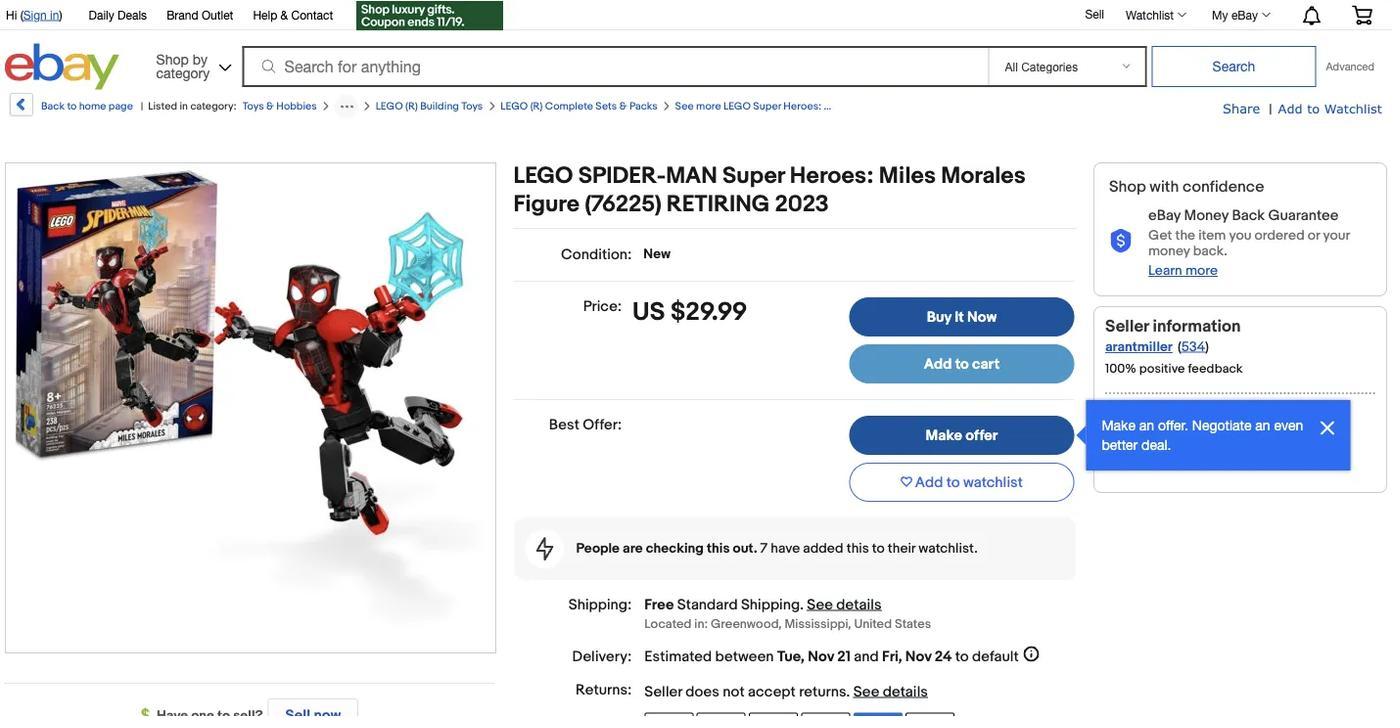 Task type: vqa. For each thing, say whether or not it's contained in the screenshot.
the right the &
yes



Task type: locate. For each thing, give the bounding box(es) containing it.
make left offer
[[926, 427, 963, 445]]

miles
[[824, 100, 850, 113], [879, 163, 936, 191]]

add inside share | add to watchlist
[[1279, 100, 1303, 116]]

buy it now link
[[850, 298, 1075, 337]]

lego (r) complete sets & packs
[[501, 100, 658, 113]]

1 vertical spatial seller
[[1160, 433, 1194, 450]]

seller up paypal image
[[645, 684, 683, 701]]

heroes: down see more lego super heroes: miles morales figure (76225...
[[790, 163, 874, 191]]

seller does not accept returns . see details
[[645, 684, 928, 701]]

0 vertical spatial seller
[[1168, 408, 1203, 425]]

toys right category:
[[243, 100, 264, 113]]

sets
[[596, 100, 617, 113]]

0 vertical spatial .
[[800, 597, 804, 614]]

(r) left the 'complete'
[[531, 100, 543, 113]]

2 (r) from the left
[[531, 100, 543, 113]]

see details link
[[807, 597, 882, 614], [854, 684, 928, 701]]

spider-
[[579, 163, 666, 191]]

advanced link
[[1317, 47, 1385, 86]]

back up you
[[1233, 207, 1266, 225]]

nov left 21
[[808, 649, 834, 667]]

help
[[253, 8, 277, 22]]

make inside us $29.99 main content
[[926, 427, 963, 445]]

1 vertical spatial add
[[924, 356, 952, 373]]

0 vertical spatial details
[[837, 597, 882, 614]]

0 horizontal spatial with details__icon image
[[536, 538, 554, 561]]

see details link up american express image
[[854, 684, 928, 701]]

0 vertical spatial back
[[41, 100, 65, 113]]

0 vertical spatial morales
[[852, 100, 890, 113]]

this left out.
[[707, 541, 730, 558]]

0 horizontal spatial seller
[[645, 684, 683, 701]]

guarantee
[[1269, 207, 1339, 225]]

0 vertical spatial )
[[59, 8, 62, 22]]

add down buy
[[924, 356, 952, 373]]

returns:
[[576, 682, 632, 700]]

& left hobbies
[[266, 100, 274, 113]]

seller
[[1106, 316, 1150, 337], [645, 684, 683, 701]]

0 horizontal spatial .
[[800, 597, 804, 614]]

super up lego spider-man super heroes: miles morales figure (76225) retiring 2023 on the top
[[754, 100, 782, 113]]

0 horizontal spatial |
[[141, 100, 143, 113]]

figure
[[893, 100, 923, 113], [514, 191, 580, 218]]

shop left by
[[156, 51, 189, 67]]

in right listed
[[180, 100, 188, 113]]

account navigation
[[0, 0, 1388, 33]]

contact up other
[[1106, 433, 1157, 450]]

lego
[[376, 100, 403, 113], [501, 100, 528, 113], [724, 100, 751, 113], [514, 163, 573, 191]]

24
[[935, 649, 953, 667]]

0 horizontal spatial more
[[697, 100, 721, 113]]

1 horizontal spatial morales
[[942, 163, 1026, 191]]

super right 'man' at the top
[[723, 163, 785, 191]]

0 horizontal spatial )
[[59, 8, 62, 22]]

1 vertical spatial super
[[723, 163, 785, 191]]

0 horizontal spatial make
[[926, 427, 963, 445]]

add right "share"
[[1279, 100, 1303, 116]]

see details link up mississippi, at the bottom
[[807, 597, 882, 614]]

& right "help"
[[281, 8, 288, 22]]

1 vertical spatial in
[[180, 100, 188, 113]]

0 horizontal spatial contact
[[291, 8, 333, 22]]

1 vertical spatial shop
[[1110, 177, 1147, 196]]

534 link
[[1182, 339, 1206, 355]]

(r) left building
[[406, 100, 418, 113]]

ebay inside ebay money back guarantee get the item you ordered or your money back. learn more
[[1149, 207, 1181, 225]]

0 horizontal spatial details
[[837, 597, 882, 614]]

seller up arantmiller
[[1106, 316, 1150, 337]]

0 horizontal spatial back
[[41, 100, 65, 113]]

1 vertical spatial heroes:
[[790, 163, 874, 191]]

0 horizontal spatial figure
[[514, 191, 580, 218]]

1 horizontal spatial miles
[[879, 163, 936, 191]]

brand
[[167, 8, 198, 22]]

0 vertical spatial contact
[[291, 8, 333, 22]]

morales down the "(76225..."
[[942, 163, 1026, 191]]

it
[[955, 309, 965, 326]]

1 vertical spatial back
[[1233, 207, 1266, 225]]

hobbies
[[277, 100, 317, 113]]

morales
[[852, 100, 890, 113], [942, 163, 1026, 191]]

figure inside lego spider-man super heroes: miles morales figure (76225) retiring 2023
[[514, 191, 580, 218]]

share
[[1224, 100, 1261, 116]]

default
[[973, 649, 1019, 667]]

& inside account "navigation"
[[281, 8, 288, 22]]

heroes: for man
[[790, 163, 874, 191]]

0 vertical spatial see details link
[[807, 597, 882, 614]]

shop for shop by category
[[156, 51, 189, 67]]

1 vertical spatial figure
[[514, 191, 580, 218]]

by
[[193, 51, 208, 67]]

add to cart
[[924, 356, 1000, 373]]

0 vertical spatial with details__icon image
[[1110, 229, 1133, 254]]

toys right building
[[462, 100, 483, 113]]

1 horizontal spatial seller
[[1106, 316, 1150, 337]]

google pay image
[[697, 714, 746, 718]]

in right sign
[[50, 8, 59, 22]]

toys
[[243, 100, 264, 113], [462, 100, 483, 113]]

to inside share | add to watchlist
[[1308, 100, 1321, 116]]

| inside share | add to watchlist
[[1270, 101, 1273, 118]]

nov
[[808, 649, 834, 667], [906, 649, 932, 667]]

back left home
[[41, 100, 65, 113]]

free
[[645, 597, 674, 614]]

1 vertical spatial seller
[[645, 684, 683, 701]]

lego down shop by category banner
[[724, 100, 751, 113]]

1 horizontal spatial this
[[847, 541, 870, 558]]

0 vertical spatial in
[[50, 8, 59, 22]]

add inside add to watchlist link
[[916, 474, 944, 492]]

.
[[800, 597, 804, 614], [847, 684, 851, 701]]

shop
[[156, 51, 189, 67], [1110, 177, 1147, 196]]

1 horizontal spatial contact
[[1106, 433, 1157, 450]]

7
[[761, 541, 768, 558]]

watchlist inside account "navigation"
[[1126, 8, 1175, 22]]

1 horizontal spatial shop
[[1110, 177, 1147, 196]]

heroes: inside lego spider-man super heroes: miles morales figure (76225) retiring 2023
[[790, 163, 874, 191]]

add for add to cart
[[924, 356, 952, 373]]

) inside seller information arantmiller ( 534 ) 100% positive feedback
[[1206, 339, 1210, 355]]

1 vertical spatial .
[[847, 684, 851, 701]]

new
[[644, 246, 671, 263]]

shop left with
[[1110, 177, 1147, 196]]

add for add to watchlist
[[916, 474, 944, 492]]

0 horizontal spatial this
[[707, 541, 730, 558]]

1 horizontal spatial an
[[1256, 418, 1271, 434]]

heroes: for lego
[[784, 100, 822, 113]]

lego inside lego spider-man super heroes: miles morales figure (76225) retiring 2023
[[514, 163, 573, 191]]

tue,
[[778, 649, 805, 667]]

retiring
[[667, 191, 770, 218]]

1 horizontal spatial )
[[1206, 339, 1210, 355]]

1 horizontal spatial watchlist
[[1325, 100, 1383, 116]]

make up better
[[1102, 418, 1136, 434]]

1 horizontal spatial (r)
[[531, 100, 543, 113]]

2 nov from the left
[[906, 649, 932, 667]]

details up united
[[837, 597, 882, 614]]

contact right "help"
[[291, 8, 333, 22]]

( inside account "navigation"
[[20, 8, 23, 22]]

add inside add to cart link
[[924, 356, 952, 373]]

make for make offer
[[926, 427, 963, 445]]

watchlist
[[964, 474, 1024, 492]]

sign in link
[[23, 8, 59, 22]]

us $29.99 main content
[[514, 163, 1077, 718]]

make an offer. negotiate an even better deal.
[[1102, 418, 1304, 454]]

0 vertical spatial super
[[754, 100, 782, 113]]

morales left the "(76225..."
[[852, 100, 890, 113]]

1 vertical spatial contact
[[1106, 433, 1157, 450]]

to left cart
[[956, 356, 969, 373]]

see inside the contact seller see other items
[[1106, 455, 1130, 472]]

& right sets
[[620, 100, 627, 113]]

0 vertical spatial miles
[[824, 100, 850, 113]]

1 vertical spatial see details link
[[854, 684, 928, 701]]

see up american express image
[[854, 684, 880, 701]]

price:
[[584, 298, 622, 315]]

help & contact
[[253, 8, 333, 22]]

0 horizontal spatial an
[[1140, 418, 1155, 434]]

shop inside shop by category
[[156, 51, 189, 67]]

see inside free standard shipping . see details located in: greenwood, mississippi, united states
[[807, 597, 834, 614]]

1 horizontal spatial |
[[1270, 101, 1273, 118]]

lego left building
[[376, 100, 403, 113]]

1 horizontal spatial .
[[847, 684, 851, 701]]

) inside account "navigation"
[[59, 8, 62, 22]]

contact inside the contact seller see other items
[[1106, 433, 1157, 450]]

buy
[[927, 309, 952, 326]]

| listed in category:
[[141, 100, 237, 113]]

1 vertical spatial details
[[883, 684, 928, 701]]

0 horizontal spatial &
[[266, 100, 274, 113]]

back
[[41, 100, 65, 113], [1233, 207, 1266, 225]]

an left 'even' at the bottom
[[1256, 418, 1271, 434]]

listed
[[148, 100, 177, 113]]

buy it now
[[927, 309, 997, 326]]

with details__icon image left people
[[536, 538, 554, 561]]

mississippi,
[[785, 618, 852, 633]]

figure left the "(76225..."
[[893, 100, 923, 113]]

see down better
[[1106, 455, 1130, 472]]

0 horizontal spatial (r)
[[406, 100, 418, 113]]

with details__icon image left "get"
[[1110, 229, 1133, 254]]

1 vertical spatial watchlist
[[1325, 100, 1383, 116]]

0 vertical spatial add
[[1279, 100, 1303, 116]]

0 horizontal spatial watchlist
[[1126, 8, 1175, 22]]

deals
[[118, 8, 147, 22]]

see right packs at left top
[[675, 100, 694, 113]]

discover image
[[906, 714, 955, 718]]

1 (r) from the left
[[406, 100, 418, 113]]

add to cart link
[[850, 345, 1075, 384]]

lego spider-man super heroes: miles morales figure (76225) retiring 2023
[[514, 163, 1026, 218]]

1 vertical spatial morales
[[942, 163, 1026, 191]]

learn more link
[[1149, 263, 1218, 280]]

details inside free standard shipping . see details located in: greenwood, mississippi, united states
[[837, 597, 882, 614]]

more down shop by category banner
[[697, 100, 721, 113]]

1 vertical spatial miles
[[879, 163, 936, 191]]

morales for see more lego super heroes: miles morales figure (76225...
[[852, 100, 890, 113]]

states
[[895, 618, 932, 633]]

seller
[[1168, 408, 1203, 425], [1160, 433, 1194, 450]]

seller inside seller information arantmiller ( 534 ) 100% positive feedback
[[1106, 316, 1150, 337]]

0 horizontal spatial in
[[50, 8, 59, 22]]

your
[[1324, 228, 1351, 244]]

super for man
[[723, 163, 785, 191]]

add
[[1279, 100, 1303, 116], [924, 356, 952, 373], [916, 474, 944, 492]]

0 vertical spatial ebay
[[1232, 8, 1259, 22]]

confidence
[[1183, 177, 1265, 196]]

seller right save
[[1168, 408, 1203, 425]]

seller inside button
[[1168, 408, 1203, 425]]

. inside free standard shipping . see details located in: greenwood, mississippi, united states
[[800, 597, 804, 614]]

figure for (76225)
[[514, 191, 580, 218]]

2 vertical spatial add
[[916, 474, 944, 492]]

lego for building
[[376, 100, 403, 113]]

(r) for complete
[[531, 100, 543, 113]]

1 horizontal spatial (
[[1178, 339, 1182, 355]]

| left listed
[[141, 100, 143, 113]]

1 vertical spatial with details__icon image
[[536, 538, 554, 561]]

None submit
[[1152, 46, 1317, 87]]

see more lego super heroes: miles morales figure (76225... link
[[675, 100, 964, 113]]

information
[[1153, 316, 1242, 337]]

ebay right the my
[[1232, 8, 1259, 22]]

0 vertical spatial (
[[20, 8, 23, 22]]

lego down the 'complete'
[[514, 163, 573, 191]]

add down make offer link
[[916, 474, 944, 492]]

0 horizontal spatial nov
[[808, 649, 834, 667]]

1 horizontal spatial with details__icon image
[[1110, 229, 1133, 254]]

( right hi at the left
[[20, 8, 23, 22]]

lego left the 'complete'
[[501, 100, 528, 113]]

0 horizontal spatial shop
[[156, 51, 189, 67]]

ebay up "get"
[[1149, 207, 1181, 225]]

to down advanced link
[[1308, 100, 1321, 116]]

1 horizontal spatial more
[[1186, 263, 1218, 280]]

1 horizontal spatial &
[[281, 8, 288, 22]]

) down information
[[1206, 339, 1210, 355]]

0 vertical spatial more
[[697, 100, 721, 113]]

0 horizontal spatial morales
[[852, 100, 890, 113]]

with details__icon image
[[1110, 229, 1133, 254], [536, 538, 554, 561]]

watchlist right sell
[[1126, 8, 1175, 22]]

with details__icon image for ebay money back guarantee
[[1110, 229, 1133, 254]]

1 horizontal spatial make
[[1102, 418, 1136, 434]]

sell link
[[1077, 7, 1114, 21]]

1 vertical spatial ebay
[[1149, 207, 1181, 225]]

an up deal.
[[1140, 418, 1155, 434]]

save
[[1135, 408, 1165, 425]]

seller for lego spider-man super heroes: miles morales figure (76225) retiring 2023
[[1106, 316, 1150, 337]]

morales inside lego spider-man super heroes: miles morales figure (76225) retiring 2023
[[942, 163, 1026, 191]]

arantmiller
[[1106, 339, 1173, 356]]

daily deals
[[89, 8, 147, 22]]

1 an from the left
[[1140, 418, 1155, 434]]

| right share 'button'
[[1270, 101, 1273, 118]]

1 horizontal spatial nov
[[906, 649, 932, 667]]

see
[[675, 100, 694, 113], [1106, 455, 1130, 472], [807, 597, 834, 614], [854, 684, 880, 701]]

between
[[716, 649, 774, 667]]

0 horizontal spatial miles
[[824, 100, 850, 113]]

brand outlet link
[[167, 5, 233, 26]]

miles inside lego spider-man super heroes: miles morales figure (76225) retiring 2023
[[879, 163, 936, 191]]

make an offer. negotiate an even better deal. tooltip
[[1087, 401, 1351, 471]]

1 vertical spatial (
[[1178, 339, 1182, 355]]

super inside lego spider-man super heroes: miles morales figure (76225) retiring 2023
[[723, 163, 785, 191]]

an
[[1140, 418, 1155, 434], [1256, 418, 1271, 434]]

1 vertical spatial more
[[1186, 263, 1218, 280]]

1 vertical spatial )
[[1206, 339, 1210, 355]]

0 vertical spatial shop
[[156, 51, 189, 67]]

make inside make an offer. negotiate an even better deal.
[[1102, 418, 1136, 434]]

( down information
[[1178, 339, 1182, 355]]

seller up 'items'
[[1160, 433, 1194, 450]]

greenwood,
[[711, 618, 782, 633]]

. up the master card image
[[847, 684, 851, 701]]

. up mississippi, at the bottom
[[800, 597, 804, 614]]

learn
[[1149, 263, 1183, 280]]

see more lego super heroes: miles morales figure (76225...
[[675, 100, 964, 113]]

0 vertical spatial watchlist
[[1126, 8, 1175, 22]]

1 horizontal spatial toys
[[462, 100, 483, 113]]

this right added
[[847, 541, 870, 558]]

& for toys
[[266, 100, 274, 113]]

seller inside the contact seller see other items
[[1160, 433, 1194, 450]]

watchlist down advanced link
[[1325, 100, 1383, 116]]

nov left 24
[[906, 649, 932, 667]]

0 vertical spatial seller
[[1106, 316, 1150, 337]]

outlet
[[202, 8, 233, 22]]

details up discover image
[[883, 684, 928, 701]]

0 horizontal spatial toys
[[243, 100, 264, 113]]

0 horizontal spatial (
[[20, 8, 23, 22]]

1 horizontal spatial details
[[883, 684, 928, 701]]

seller inside us $29.99 main content
[[645, 684, 683, 701]]

more
[[697, 100, 721, 113], [1186, 263, 1218, 280]]

0 vertical spatial heroes:
[[784, 100, 822, 113]]

with details__icon image inside us $29.99 main content
[[536, 538, 554, 561]]

see up mississippi, at the bottom
[[807, 597, 834, 614]]

1 horizontal spatial ebay
[[1232, 8, 1259, 22]]

master card image
[[802, 714, 851, 718]]

) right sign
[[59, 8, 62, 22]]

heroes: up lego spider-man super heroes: miles morales figure (76225) retiring 2023 on the top
[[784, 100, 822, 113]]

more down back.
[[1186, 263, 1218, 280]]

figure up condition:
[[514, 191, 580, 218]]

0 horizontal spatial ebay
[[1149, 207, 1181, 225]]

1 horizontal spatial figure
[[893, 100, 923, 113]]

0 vertical spatial figure
[[893, 100, 923, 113]]

1 toys from the left
[[243, 100, 264, 113]]

or
[[1308, 228, 1321, 244]]

1 horizontal spatial back
[[1233, 207, 1266, 225]]

lego (r) building toys link
[[376, 100, 483, 113]]

seller for save
[[1168, 408, 1203, 425]]



Task type: describe. For each thing, give the bounding box(es) containing it.
(76225...
[[925, 100, 964, 113]]

add to watchlist link
[[850, 463, 1075, 503]]

2 toys from the left
[[462, 100, 483, 113]]

condition:
[[561, 246, 632, 264]]

seller for shipping:
[[645, 684, 683, 701]]

us $29.99
[[633, 298, 748, 328]]

visa image
[[749, 714, 798, 718]]

to left watchlist
[[947, 474, 961, 492]]

standard
[[678, 597, 738, 614]]

in inside account "navigation"
[[50, 8, 59, 22]]

seller for contact
[[1160, 433, 1194, 450]]

make offer link
[[850, 416, 1075, 456]]

save seller button
[[1106, 404, 1203, 427]]

& for help
[[281, 8, 288, 22]]

page
[[109, 100, 133, 113]]

morales for lego spider-man super heroes: miles morales figure (76225) retiring 2023
[[942, 163, 1026, 191]]

lego for man
[[514, 163, 573, 191]]

my ebay link
[[1202, 3, 1280, 26]]

category
[[156, 65, 210, 81]]

back inside ebay money back guarantee get the item you ordered or your money back. learn more
[[1233, 207, 1266, 225]]

accept
[[748, 684, 796, 701]]

get the coupon image
[[357, 1, 504, 30]]

offer.
[[1159, 418, 1189, 434]]

(76225)
[[585, 191, 662, 218]]

( inside seller information arantmiller ( 534 ) 100% positive feedback
[[1178, 339, 1182, 355]]

returns
[[799, 684, 847, 701]]

item
[[1199, 228, 1227, 244]]

shop by category button
[[147, 44, 236, 86]]

us
[[633, 298, 665, 328]]

dollar sign image
[[141, 709, 157, 718]]

my
[[1213, 8, 1229, 22]]

you
[[1230, 228, 1252, 244]]

in:
[[695, 618, 708, 633]]

2 horizontal spatial &
[[620, 100, 627, 113]]

checking
[[646, 541, 704, 558]]

shop by category banner
[[0, 0, 1388, 95]]

none submit inside shop by category banner
[[1152, 46, 1317, 87]]

category:
[[190, 100, 237, 113]]

home
[[79, 100, 106, 113]]

american express image
[[854, 714, 903, 718]]

Search for anything text field
[[245, 48, 985, 85]]

$29.99
[[671, 298, 748, 328]]

money
[[1185, 207, 1229, 225]]

out.
[[733, 541, 758, 558]]

shop for shop with confidence
[[1110, 177, 1147, 196]]

with
[[1150, 177, 1180, 196]]

money
[[1149, 243, 1191, 260]]

contact seller link
[[1106, 433, 1194, 450]]

lego for complete
[[501, 100, 528, 113]]

have
[[771, 541, 800, 558]]

arantmiller link
[[1106, 339, 1173, 356]]

delivery:
[[573, 649, 632, 667]]

free standard shipping . see details located in: greenwood, mississippi, united states
[[645, 597, 932, 633]]

feedback
[[1189, 362, 1244, 377]]

paypal image
[[645, 714, 694, 718]]

1 nov from the left
[[808, 649, 834, 667]]

add to watchlist
[[916, 474, 1024, 492]]

toys & hobbies
[[243, 100, 317, 113]]

sell
[[1086, 7, 1105, 21]]

watchlist.
[[919, 541, 978, 558]]

hi ( sign in )
[[6, 8, 62, 22]]

now
[[968, 309, 997, 326]]

your shopping cart image
[[1352, 5, 1374, 25]]

share button
[[1224, 100, 1261, 118]]

even
[[1275, 418, 1304, 434]]

help & contact link
[[253, 5, 333, 26]]

estimated
[[645, 649, 712, 667]]

man
[[666, 163, 718, 191]]

shop with confidence
[[1110, 177, 1265, 196]]

to left home
[[67, 100, 77, 113]]

building
[[420, 100, 459, 113]]

to right 24
[[956, 649, 969, 667]]

2023
[[775, 191, 829, 218]]

complete
[[545, 100, 594, 113]]

best offer:
[[549, 416, 622, 434]]

make offer
[[926, 427, 998, 445]]

ebay inside account "navigation"
[[1232, 8, 1259, 22]]

with details__icon image for people are checking this out.
[[536, 538, 554, 561]]

sign
[[23, 8, 47, 22]]

items
[[1169, 455, 1203, 472]]

2 this from the left
[[847, 541, 870, 558]]

negotiate
[[1193, 418, 1252, 434]]

figure for (76225...
[[893, 100, 923, 113]]

not
[[723, 684, 745, 701]]

daily
[[89, 8, 114, 22]]

their
[[888, 541, 916, 558]]

united
[[855, 618, 892, 633]]

1 this from the left
[[707, 541, 730, 558]]

lego spider-man super heroes: miles morales figure (76225) retiring 2023 - picture 1 of 1 image
[[6, 164, 496, 653]]

add to watchlist link
[[1279, 100, 1383, 118]]

lego (r) complete sets & packs link
[[501, 100, 658, 113]]

watchlist inside share | add to watchlist
[[1325, 100, 1383, 116]]

my ebay
[[1213, 8, 1259, 22]]

super for lego
[[754, 100, 782, 113]]

deal.
[[1142, 437, 1172, 454]]

1 horizontal spatial in
[[180, 100, 188, 113]]

(r) for building
[[406, 100, 418, 113]]

save seller
[[1135, 408, 1203, 425]]

contact inside account "navigation"
[[291, 8, 333, 22]]

are
[[623, 541, 643, 558]]

shop by category
[[156, 51, 210, 81]]

more inside ebay money back guarantee get the item you ordered or your money back. learn more
[[1186, 263, 1218, 280]]

lego (r) building toys
[[376, 100, 483, 113]]

miles for lego spider-man super heroes: miles morales figure (76225) retiring 2023
[[879, 163, 936, 191]]

2 an from the left
[[1256, 418, 1271, 434]]

get
[[1149, 228, 1173, 244]]

people
[[577, 541, 620, 558]]

miles for see more lego super heroes: miles morales figure (76225...
[[824, 100, 850, 113]]

see other items link
[[1106, 455, 1203, 472]]

back to home page link
[[8, 93, 133, 123]]

offer:
[[583, 416, 622, 434]]

make for make an offer. negotiate an even better deal.
[[1102, 418, 1136, 434]]

to left their
[[873, 541, 885, 558]]

offer
[[966, 427, 998, 445]]

fri,
[[883, 649, 903, 667]]



